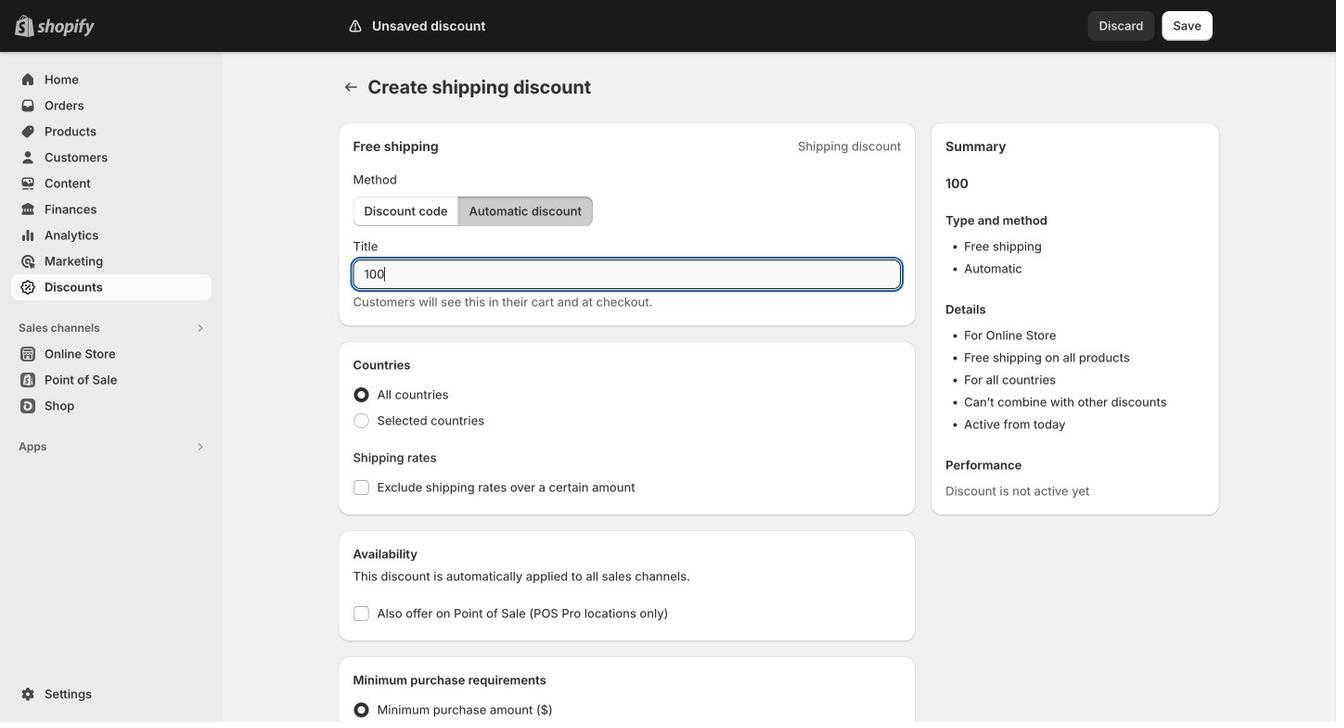 Task type: vqa. For each thing, say whether or not it's contained in the screenshot.
Compare:
no



Task type: locate. For each thing, give the bounding box(es) containing it.
None text field
[[353, 260, 901, 289]]

shopify image
[[37, 18, 95, 37]]



